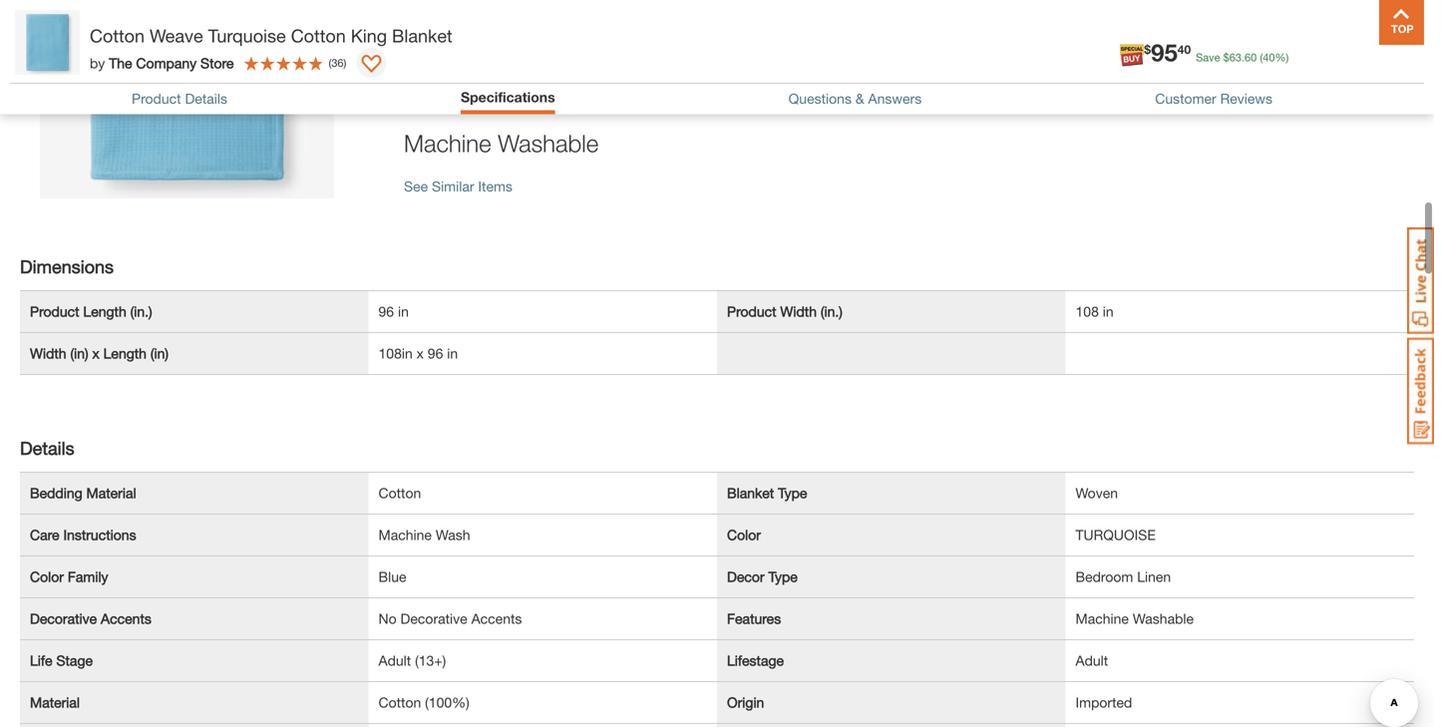 Task type: vqa. For each thing, say whether or not it's contained in the screenshot.
Kits
no



Task type: locate. For each thing, give the bounding box(es) containing it.
96 right 108in
[[428, 345, 443, 362]]

product details
[[132, 90, 227, 107]]

items up 'specifications'
[[478, 17, 513, 34]]

machine down 'specifications'
[[404, 129, 492, 157]]

blanket
[[392, 25, 453, 46], [727, 485, 775, 501]]

bedroom
[[1076, 569, 1134, 585]]

type for blanket type
[[778, 485, 808, 501]]

cotton up the on the top of page
[[90, 25, 145, 46]]

96 up 108in
[[379, 303, 394, 320]]

0 vertical spatial width
[[781, 303, 817, 320]]

x right 108in
[[417, 345, 424, 362]]

108
[[1076, 303, 1100, 320]]

in right 108in
[[447, 345, 458, 362]]

imported
[[1076, 694, 1133, 711]]

machine down bedroom
[[1076, 611, 1130, 627]]

1 horizontal spatial accents
[[472, 611, 522, 627]]

stage
[[56, 653, 93, 669]]

0 horizontal spatial details
[[20, 438, 75, 459]]

96 in
[[379, 303, 409, 320]]

0 horizontal spatial accents
[[101, 611, 152, 627]]

machine up blue
[[379, 527, 432, 543]]

0 horizontal spatial in
[[398, 303, 409, 320]]

0 horizontal spatial (in.)
[[130, 303, 152, 320]]

color left family
[[30, 569, 64, 585]]

1 vertical spatial 96
[[428, 345, 443, 362]]

0 horizontal spatial x
[[92, 345, 100, 362]]

specifications button
[[461, 89, 555, 109], [461, 89, 555, 105]]

1 horizontal spatial blanket
[[727, 485, 775, 501]]

product width (in.)
[[727, 303, 843, 320]]

(in.)
[[130, 303, 152, 320], [821, 303, 843, 320]]

type right decor
[[769, 569, 798, 585]]

details down store
[[185, 90, 227, 107]]

0 vertical spatial washable
[[498, 129, 599, 157]]

cotton weave turquoise cotton king blanket
[[90, 25, 453, 46]]

1 vertical spatial material
[[30, 694, 80, 711]]

0 vertical spatial see similar items
[[404, 17, 513, 34]]

store
[[201, 55, 234, 71]]

40 right 60
[[1264, 51, 1276, 64]]

63
[[1230, 51, 1242, 64]]

care
[[30, 527, 59, 543]]

1 horizontal spatial adult
[[1076, 653, 1109, 669]]

save $ 63 . 60 ( 40 %)
[[1197, 51, 1290, 64]]

customer reviews button
[[1156, 90, 1273, 107], [1156, 90, 1273, 107]]

2 (in.) from the left
[[821, 303, 843, 320]]

by
[[90, 55, 105, 71]]

0 horizontal spatial (in)
[[70, 345, 88, 362]]

1 adult from the left
[[379, 653, 411, 669]]

machine washable down the "bedroom linen"
[[1076, 611, 1195, 627]]

product
[[132, 90, 181, 107], [30, 303, 79, 320], [727, 303, 777, 320]]

(
[[1261, 51, 1264, 64], [329, 56, 332, 69]]

0 vertical spatial features
[[404, 91, 479, 112]]

0 horizontal spatial (
[[329, 56, 332, 69]]

blanket right king
[[392, 25, 453, 46]]

adult left (13+)
[[379, 653, 411, 669]]

1 horizontal spatial (in)
[[151, 345, 169, 362]]

0 vertical spatial type
[[778, 485, 808, 501]]

1 x from the left
[[92, 345, 100, 362]]

1 vertical spatial length
[[103, 345, 147, 362]]

2 horizontal spatial product
[[727, 303, 777, 320]]

1 see similar items from the top
[[404, 17, 513, 34]]

( right 60
[[1261, 51, 1264, 64]]

108in
[[379, 345, 413, 362]]

0 horizontal spatial machine washable
[[404, 129, 599, 157]]

(in)
[[70, 345, 88, 362], [151, 345, 169, 362]]

material down life stage
[[30, 694, 80, 711]]

product length (in.)
[[30, 303, 152, 320]]

1 horizontal spatial features
[[727, 611, 782, 627]]

0 horizontal spatial adult
[[379, 653, 411, 669]]

)
[[344, 56, 347, 69]]

display image
[[362, 55, 382, 75]]

1 horizontal spatial decorative
[[401, 611, 468, 627]]

0 vertical spatial blanket
[[392, 25, 453, 46]]

0 vertical spatial machine
[[404, 129, 492, 157]]

length down product length (in.)
[[103, 345, 147, 362]]

blanket type
[[727, 485, 808, 501]]

adult up imported
[[1076, 653, 1109, 669]]

0 horizontal spatial color
[[30, 569, 64, 585]]

cotton up the machine wash
[[379, 485, 421, 501]]

1 vertical spatial type
[[769, 569, 798, 585]]

1 horizontal spatial color
[[727, 527, 761, 543]]

1 vertical spatial width
[[30, 345, 66, 362]]

1 decorative from the left
[[30, 611, 97, 627]]

(in.) for product width (in.)
[[821, 303, 843, 320]]

0 vertical spatial color
[[727, 527, 761, 543]]

width
[[781, 303, 817, 320], [30, 345, 66, 362]]

2 horizontal spatial in
[[1103, 303, 1114, 320]]

washable
[[498, 129, 599, 157], [1133, 611, 1195, 627]]

1 horizontal spatial $
[[1224, 51, 1230, 64]]

0 vertical spatial machine washable
[[404, 129, 599, 157]]

washable down linen
[[1133, 611, 1195, 627]]

1 horizontal spatial details
[[185, 90, 227, 107]]

machine washable
[[404, 129, 599, 157], [1076, 611, 1195, 627]]

0 horizontal spatial decorative
[[30, 611, 97, 627]]

2 x from the left
[[417, 345, 424, 362]]

company
[[136, 55, 197, 71]]

cotton down adult (13+)
[[379, 694, 421, 711]]

in up 108in
[[398, 303, 409, 320]]

40 inside $ 95 40
[[1178, 42, 1192, 56]]

0 vertical spatial items
[[478, 17, 513, 34]]

1 horizontal spatial material
[[86, 485, 136, 501]]

king
[[351, 25, 387, 46]]

0 vertical spatial similar
[[432, 17, 475, 34]]

no decorative accents
[[379, 611, 522, 627]]

type
[[778, 485, 808, 501], [769, 569, 798, 585]]

similar
[[432, 17, 475, 34], [432, 178, 475, 195]]

(13+)
[[415, 653, 446, 669]]

$ left save
[[1145, 42, 1152, 56]]

1 vertical spatial details
[[20, 438, 75, 459]]

material
[[86, 485, 136, 501], [30, 694, 80, 711]]

0 horizontal spatial features
[[404, 91, 479, 112]]

color family
[[30, 569, 108, 585]]

washable down 'specifications'
[[498, 129, 599, 157]]

product details button
[[132, 90, 227, 107], [132, 90, 227, 107]]

1 vertical spatial similar
[[432, 178, 475, 195]]

108 in
[[1076, 303, 1114, 320]]

1 vertical spatial see similar items
[[404, 178, 513, 195]]

1 horizontal spatial product
[[132, 90, 181, 107]]

in right 108
[[1103, 303, 1114, 320]]

0 vertical spatial details
[[185, 90, 227, 107]]

details up bedding
[[20, 438, 75, 459]]

length up width (in) x length (in)
[[83, 303, 126, 320]]

questions & answers
[[789, 90, 922, 107]]

decorative up life stage
[[30, 611, 97, 627]]

$ left .
[[1224, 51, 1230, 64]]

cotton
[[90, 25, 145, 46], [291, 25, 346, 46], [379, 485, 421, 501], [379, 694, 421, 711]]

( left )
[[329, 56, 332, 69]]

decorative
[[30, 611, 97, 627], [401, 611, 468, 627]]

adult (13+)
[[379, 653, 446, 669]]

1 horizontal spatial machine washable
[[1076, 611, 1195, 627]]

family
[[68, 569, 108, 585]]

1 vertical spatial items
[[478, 178, 513, 195]]

1 vertical spatial see
[[404, 178, 428, 195]]

instructions
[[63, 527, 136, 543]]

0 vertical spatial see
[[404, 17, 428, 34]]

1 horizontal spatial (in.)
[[821, 303, 843, 320]]

95
[[1152, 38, 1178, 66]]

2 adult from the left
[[1076, 653, 1109, 669]]

1 horizontal spatial x
[[417, 345, 424, 362]]

color for color family
[[30, 569, 64, 585]]

questions & answers button
[[789, 90, 922, 107], [789, 90, 922, 107]]

blanket up decor
[[727, 485, 775, 501]]

see similar items inside see similar items link
[[404, 17, 513, 34]]

0 horizontal spatial product
[[30, 303, 79, 320]]

$ 95 40
[[1145, 38, 1192, 66]]

see similar items link
[[404, 0, 639, 36]]

1 horizontal spatial washable
[[1133, 611, 1195, 627]]

1 similar from the top
[[432, 17, 475, 34]]

type up the decor type at the bottom right of the page
[[778, 485, 808, 501]]

1 items from the top
[[478, 17, 513, 34]]

1 vertical spatial features
[[727, 611, 782, 627]]

decorative up (13+)
[[401, 611, 468, 627]]

0 horizontal spatial blanket
[[392, 25, 453, 46]]

items
[[478, 17, 513, 34], [478, 178, 513, 195]]

1 vertical spatial blanket
[[727, 485, 775, 501]]

no
[[379, 611, 397, 627]]

color for color
[[727, 527, 761, 543]]

reviews
[[1221, 90, 1273, 107]]

features
[[404, 91, 479, 112], [727, 611, 782, 627]]

top button
[[1380, 0, 1425, 45]]

items down 'specifications'
[[478, 178, 513, 195]]

woven
[[1076, 485, 1119, 501]]

accents
[[101, 611, 152, 627], [472, 611, 522, 627]]

0 horizontal spatial material
[[30, 694, 80, 711]]

decor type
[[727, 569, 798, 585]]

x
[[92, 345, 100, 362], [417, 345, 424, 362]]

machine washable down 'specifications'
[[404, 129, 599, 157]]

1 vertical spatial color
[[30, 569, 64, 585]]

1 see from the top
[[404, 17, 428, 34]]

0 vertical spatial material
[[86, 485, 136, 501]]

40
[[1178, 42, 1192, 56], [1264, 51, 1276, 64]]

$
[[1145, 42, 1152, 56], [1224, 51, 1230, 64]]

0 horizontal spatial $
[[1145, 42, 1152, 56]]

color
[[727, 527, 761, 543], [30, 569, 64, 585]]

see similar items
[[404, 17, 513, 34], [404, 178, 513, 195]]

length
[[83, 303, 126, 320], [103, 345, 147, 362]]

0 vertical spatial 96
[[379, 303, 394, 320]]

adult
[[379, 653, 411, 669], [1076, 653, 1109, 669]]

machine wash
[[379, 527, 471, 543]]

.
[[1242, 51, 1245, 64]]

details
[[185, 90, 227, 107], [20, 438, 75, 459]]

in
[[398, 303, 409, 320], [1103, 303, 1114, 320], [447, 345, 458, 362]]

see
[[404, 17, 428, 34], [404, 178, 428, 195]]

save
[[1197, 51, 1221, 64]]

1 (in.) from the left
[[130, 303, 152, 320]]

2 accents from the left
[[472, 611, 522, 627]]

the
[[109, 55, 132, 71]]

1 horizontal spatial in
[[447, 345, 458, 362]]

care instructions
[[30, 527, 136, 543]]

product image
[[40, 0, 334, 199]]

material up instructions
[[86, 485, 136, 501]]

96
[[379, 303, 394, 320], [428, 345, 443, 362]]

type for decor type
[[769, 569, 798, 585]]

color up decor
[[727, 527, 761, 543]]

x down product length (in.)
[[92, 345, 100, 362]]

40 left save
[[1178, 42, 1192, 56]]

0 horizontal spatial 40
[[1178, 42, 1192, 56]]



Task type: describe. For each thing, give the bounding box(es) containing it.
2 decorative from the left
[[401, 611, 468, 627]]

customer
[[1156, 90, 1217, 107]]

dimensions
[[20, 256, 114, 277]]

2 similar from the top
[[432, 178, 475, 195]]

decorative accents
[[30, 611, 152, 627]]

&
[[856, 90, 865, 107]]

customer reviews
[[1156, 90, 1273, 107]]

life
[[30, 653, 52, 669]]

60
[[1245, 51, 1258, 64]]

life stage
[[30, 653, 93, 669]]

1 horizontal spatial width
[[781, 303, 817, 320]]

turquoise
[[208, 25, 286, 46]]

see inside see similar items link
[[404, 17, 428, 34]]

decor
[[727, 569, 765, 585]]

product for product details
[[132, 90, 181, 107]]

1 (in) from the left
[[70, 345, 88, 362]]

cotton for cotton weave turquoise cotton king blanket
[[90, 25, 145, 46]]

live chat image
[[1408, 228, 1435, 334]]

cotton for cotton (100%)
[[379, 694, 421, 711]]

1 horizontal spatial 40
[[1264, 51, 1276, 64]]

in for 96 in
[[398, 303, 409, 320]]

bedding
[[30, 485, 82, 501]]

origin
[[727, 694, 765, 711]]

questions
[[789, 90, 852, 107]]

0 horizontal spatial washable
[[498, 129, 599, 157]]

(in.) for product length (in.)
[[130, 303, 152, 320]]

by the company store
[[90, 55, 234, 71]]

width (in) x length (in)
[[30, 345, 169, 362]]

0 vertical spatial length
[[83, 303, 126, 320]]

cotton up the ( 36 )
[[291, 25, 346, 46]]

cotton for cotton
[[379, 485, 421, 501]]

1 horizontal spatial (
[[1261, 51, 1264, 64]]

1 vertical spatial machine
[[379, 527, 432, 543]]

product image image
[[15, 10, 80, 75]]

1 accents from the left
[[101, 611, 152, 627]]

cotton (100%)
[[379, 694, 470, 711]]

product for product width (in.)
[[727, 303, 777, 320]]

in for 108 in
[[1103, 303, 1114, 320]]

1 horizontal spatial 96
[[428, 345, 443, 362]]

(100%)
[[425, 694, 470, 711]]

weave
[[150, 25, 203, 46]]

2 see similar items from the top
[[404, 178, 513, 195]]

similar inside see similar items link
[[432, 17, 475, 34]]

feedback link image
[[1408, 337, 1435, 445]]

adult for adult
[[1076, 653, 1109, 669]]

specifications
[[461, 89, 555, 105]]

bedding material
[[30, 485, 136, 501]]

2 see from the top
[[404, 178, 428, 195]]

linen
[[1138, 569, 1172, 585]]

wash
[[436, 527, 471, 543]]

( 36 )
[[329, 56, 347, 69]]

turquoise
[[1076, 527, 1156, 543]]

product for product length (in.)
[[30, 303, 79, 320]]

36
[[332, 56, 344, 69]]

1 vertical spatial machine washable
[[1076, 611, 1195, 627]]

2 (in) from the left
[[151, 345, 169, 362]]

bedroom linen
[[1076, 569, 1172, 585]]

2 vertical spatial machine
[[1076, 611, 1130, 627]]

2 items from the top
[[478, 178, 513, 195]]

adult for adult (13+)
[[379, 653, 411, 669]]

108in x 96 in
[[379, 345, 458, 362]]

lifestage
[[727, 653, 784, 669]]

$ inside $ 95 40
[[1145, 42, 1152, 56]]

0 horizontal spatial width
[[30, 345, 66, 362]]

blue
[[379, 569, 407, 585]]

%)
[[1276, 51, 1290, 64]]

1 vertical spatial washable
[[1133, 611, 1195, 627]]

0 horizontal spatial 96
[[379, 303, 394, 320]]

answers
[[869, 90, 922, 107]]



